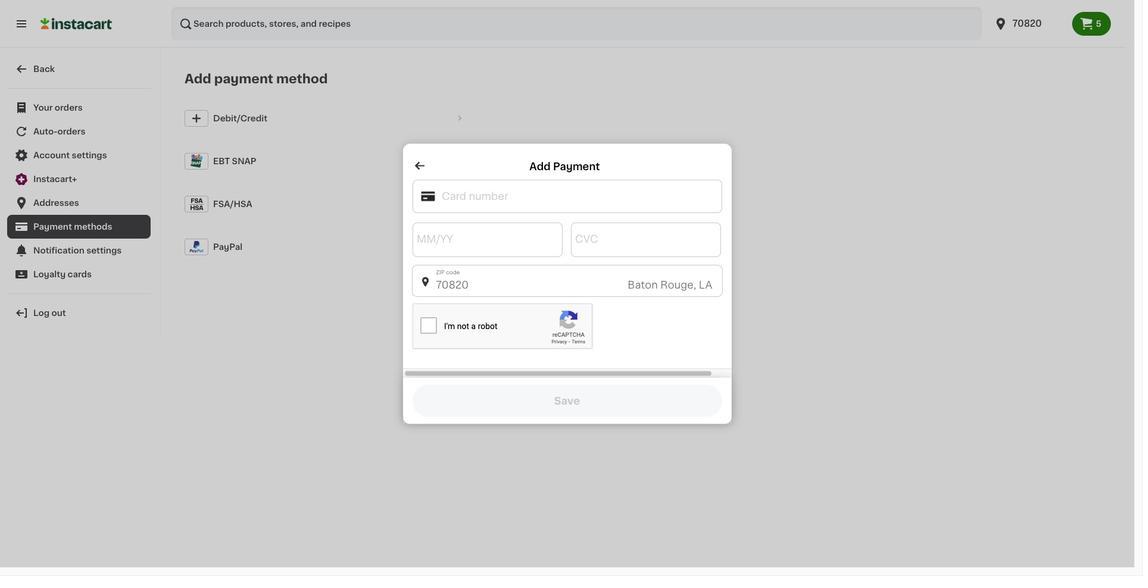 Task type: vqa. For each thing, say whether or not it's contained in the screenshot.
brown
no



Task type: describe. For each thing, give the bounding box(es) containing it.
add payment dialog
[[403, 143, 731, 424]]

back link
[[7, 57, 151, 81]]

methods
[[74, 223, 112, 231]]

auto-orders link
[[7, 120, 151, 143]]

instacart+ link
[[7, 167, 151, 191]]

loyalty cards link
[[7, 263, 151, 286]]

baton rouge, la
[[628, 280, 712, 289]]

payment methods
[[33, 223, 112, 231]]

5
[[1096, 20, 1101, 28]]

addresses
[[33, 199, 79, 207]]

orders for auto-orders
[[57, 127, 85, 136]]

add for add payment method
[[185, 73, 211, 85]]

auto-
[[33, 127, 57, 136]]

your orders link
[[7, 96, 151, 120]]

  text field inside add payment dialog
[[412, 265, 722, 296]]

method
[[276, 73, 328, 85]]

rouge,
[[660, 280, 696, 289]]

debit/credit
[[213, 114, 267, 123]]

account settings
[[33, 151, 107, 160]]

log out link
[[7, 301, 151, 325]]

0 horizontal spatial payment
[[33, 223, 72, 231]]

add payment
[[529, 161, 600, 171]]

paypal link
[[180, 226, 477, 268]]

log
[[33, 309, 49, 317]]

settings for account settings
[[72, 151, 107, 160]]

payment inside dialog
[[553, 161, 600, 171]]

instacart logo image
[[40, 17, 112, 31]]

account settings link
[[7, 143, 151, 167]]

ebt snap button
[[180, 140, 477, 183]]

notification settings link
[[7, 239, 151, 263]]

cards
[[68, 270, 92, 279]]

auto-orders
[[33, 127, 85, 136]]

payment
[[214, 73, 273, 85]]

orders for your orders
[[55, 104, 83, 112]]

5 button
[[1072, 12, 1111, 36]]

loyalty
[[33, 270, 66, 279]]

la
[[699, 280, 712, 289]]

add payment method
[[185, 73, 328, 85]]



Task type: locate. For each thing, give the bounding box(es) containing it.
notification settings
[[33, 246, 122, 255]]

settings for notification settings
[[86, 246, 122, 255]]

orders
[[55, 104, 83, 112], [57, 127, 85, 136]]

0 horizontal spatial add
[[185, 73, 211, 85]]

addresses link
[[7, 191, 151, 215]]

add for add payment
[[529, 161, 551, 171]]

1 horizontal spatial add
[[529, 161, 551, 171]]

log out
[[33, 309, 66, 317]]

baton
[[628, 280, 658, 289]]

0 vertical spatial payment
[[553, 161, 600, 171]]

back
[[33, 65, 55, 73]]

account
[[33, 151, 70, 160]]

settings down methods
[[86, 246, 122, 255]]

1 vertical spatial payment
[[33, 223, 72, 231]]

settings down auto-orders link
[[72, 151, 107, 160]]

orders up "auto-orders"
[[55, 104, 83, 112]]

1 vertical spatial settings
[[86, 246, 122, 255]]

snap
[[232, 157, 256, 165]]

paypal
[[213, 243, 242, 251]]

instacart+
[[33, 175, 77, 183]]

  text field
[[412, 265, 722, 296]]

your
[[33, 104, 53, 112]]

add
[[185, 73, 211, 85], [529, 161, 551, 171]]

your orders
[[33, 104, 83, 112]]

loyalty cards
[[33, 270, 92, 279]]

payment
[[553, 161, 600, 171], [33, 223, 72, 231]]

0 vertical spatial add
[[185, 73, 211, 85]]

settings
[[72, 151, 107, 160], [86, 246, 122, 255]]

add inside add payment dialog
[[529, 161, 551, 171]]

out
[[52, 309, 66, 317]]

notification
[[33, 246, 84, 255]]

payment methods link
[[7, 215, 151, 239]]

0 vertical spatial settings
[[72, 151, 107, 160]]

debit/credit button
[[180, 97, 477, 140]]

fsa/hsa
[[213, 200, 252, 208]]

1 horizontal spatial payment
[[553, 161, 600, 171]]

0 vertical spatial orders
[[55, 104, 83, 112]]

orders up account settings
[[57, 127, 85, 136]]

ebt
[[213, 157, 230, 165]]

add payment element
[[0, 0, 1134, 567]]

1 vertical spatial add
[[529, 161, 551, 171]]

ebt snap
[[213, 157, 256, 165]]

1 vertical spatial orders
[[57, 127, 85, 136]]

fsa/hsa button
[[180, 183, 477, 226]]



